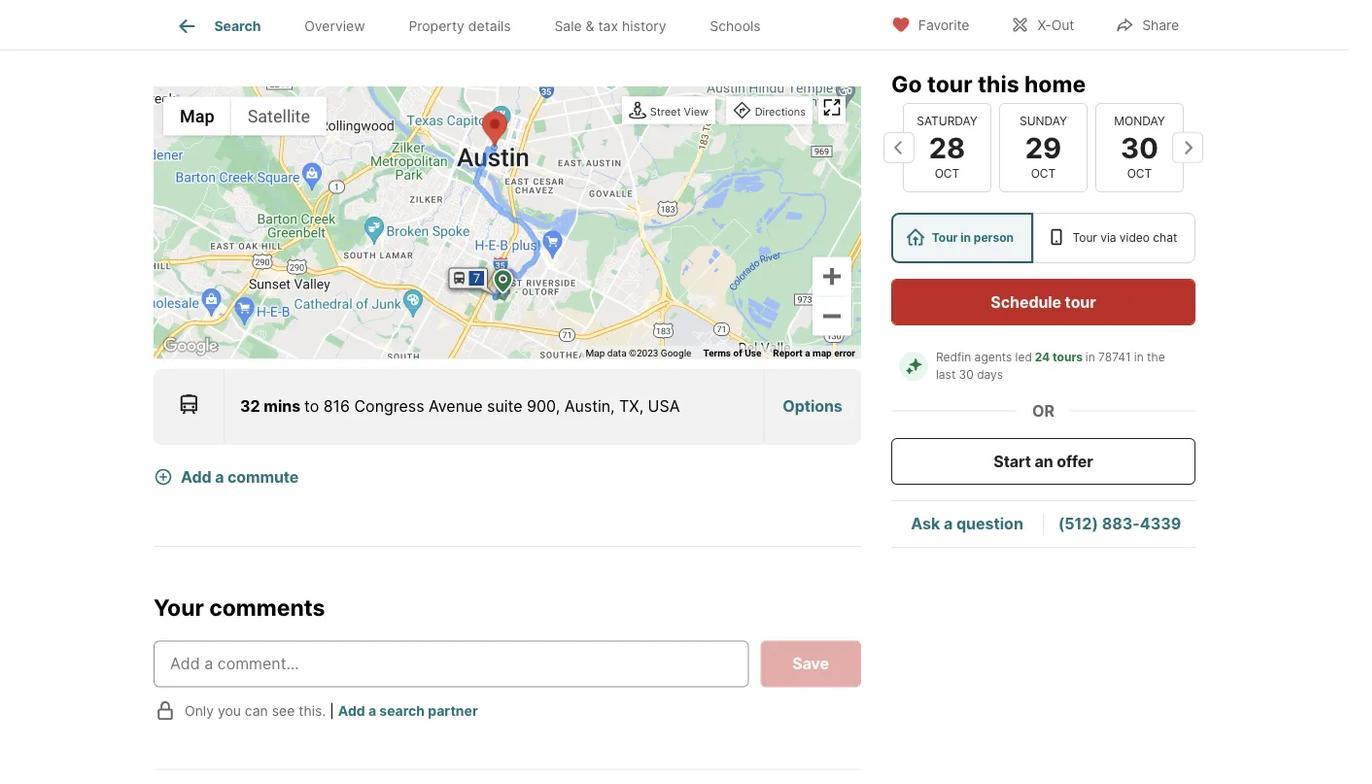Task type: describe. For each thing, give the bounding box(es) containing it.
24
[[1035, 351, 1050, 365]]

tab list containing search
[[154, 0, 798, 50]]

avenue
[[429, 397, 483, 416]]

a for report
[[805, 347, 810, 359]]

Add a comment... text field
[[170, 653, 732, 676]]

only
[[185, 703, 214, 720]]

a left search
[[368, 703, 376, 720]]

satellite
[[248, 106, 310, 126]]

see
[[272, 703, 295, 720]]

30 inside in the last 30 days
[[959, 368, 974, 382]]

saturday
[[917, 114, 978, 128]]

oct for 29
[[1031, 167, 1056, 181]]

at
[[483, 22, 497, 41]]

report
[[773, 347, 803, 359]]

options
[[783, 397, 843, 416]]

via
[[1101, 231, 1117, 245]]

you
[[218, 703, 241, 720]]

out
[[1052, 17, 1075, 34]]

in the last 30 days
[[936, 351, 1169, 382]]

map for map
[[180, 106, 215, 126]]

x-
[[1038, 17, 1052, 34]]

google image
[[158, 334, 223, 359]]

oct for 30
[[1128, 167, 1152, 181]]

©2023
[[629, 347, 659, 359]]

900,
[[527, 397, 560, 416]]

search
[[380, 703, 425, 720]]

share
[[1143, 17, 1179, 34]]

tour via video chat option
[[1033, 213, 1196, 263]]

map
[[813, 347, 832, 359]]

map button
[[163, 97, 231, 136]]

use
[[745, 347, 762, 359]]

go
[[892, 70, 922, 97]]

sunday 29 oct
[[1020, 114, 1068, 181]]

start an offer
[[994, 452, 1094, 471]]

overview
[[304, 18, 365, 34]]

redfin for redfin checked: 1 minute ago (oct 25, 2023 at 3:03pm) • source: actris # 5352105
[[154, 22, 201, 41]]

report a map error link
[[773, 347, 856, 359]]

congress
[[354, 397, 424, 416]]

partner
[[428, 703, 478, 720]]

(512) 883-4339 link
[[1058, 515, 1182, 534]]

search
[[214, 18, 261, 34]]

25,
[[413, 22, 436, 41]]

terms
[[703, 347, 731, 359]]

terms of use
[[703, 347, 762, 359]]

street
[[650, 105, 681, 118]]

schedule tour button
[[892, 279, 1196, 326]]

816
[[323, 397, 350, 416]]

minute
[[287, 22, 340, 41]]

saturday 28 oct
[[917, 114, 978, 181]]

only you can see this.
[[185, 703, 326, 720]]

(512) 883-4339
[[1058, 515, 1182, 534]]

data
[[607, 347, 627, 359]]

in inside option
[[961, 231, 971, 245]]

29
[[1026, 131, 1062, 165]]

32 mins to 816 congress avenue suite 900, austin, tx, usa
[[240, 397, 680, 416]]

add a commute button
[[154, 455, 330, 500]]

actris
[[642, 22, 698, 41]]

tour via video chat
[[1073, 231, 1178, 245]]

redfin for redfin agents led 24 tours in 78741
[[936, 351, 972, 365]]

offer
[[1057, 452, 1094, 471]]

tour in person option
[[892, 213, 1033, 263]]

|
[[330, 703, 334, 720]]

add a search partner button
[[338, 703, 478, 720]]

street view
[[650, 105, 709, 118]]

commute
[[228, 468, 299, 487]]

ago
[[344, 22, 372, 41]]

to
[[304, 397, 319, 416]]

tour for go
[[928, 70, 973, 97]]

chat
[[1153, 231, 1178, 245]]

ask
[[911, 515, 940, 534]]

days
[[977, 368, 1003, 382]]

tour for tour via video chat
[[1073, 231, 1098, 245]]

previous image
[[884, 132, 915, 163]]

agents
[[975, 351, 1012, 365]]

(oct
[[377, 22, 409, 41]]

mins
[[264, 397, 301, 416]]

tours
[[1053, 351, 1083, 365]]

x-out
[[1038, 17, 1075, 34]]

share button
[[1099, 4, 1196, 44]]

#
[[702, 22, 712, 41]]

map region
[[20, 60, 1016, 557]]

person
[[974, 231, 1014, 245]]

options button
[[764, 372, 861, 442]]

checked:
[[205, 22, 272, 41]]

home
[[1025, 70, 1086, 97]]

5352105
[[712, 22, 776, 41]]

monday 30 oct
[[1115, 114, 1165, 181]]

schedule tour
[[991, 293, 1096, 312]]

menu bar containing map
[[163, 97, 327, 136]]

led
[[1016, 351, 1032, 365]]

monday
[[1115, 114, 1165, 128]]

video
[[1120, 231, 1150, 245]]



Task type: vqa. For each thing, say whether or not it's contained in the screenshot.
Sun,
no



Task type: locate. For each thing, give the bounding box(es) containing it.
ask a question
[[911, 515, 1024, 534]]

the
[[1147, 351, 1165, 365]]

883-
[[1102, 515, 1140, 534]]

0 horizontal spatial oct
[[935, 167, 960, 181]]

view
[[684, 105, 709, 118]]

redfin
[[154, 22, 201, 41], [936, 351, 972, 365]]

terms of use link
[[703, 347, 762, 359]]

1 oct from the left
[[935, 167, 960, 181]]

2 oct from the left
[[1031, 167, 1056, 181]]

question
[[957, 515, 1024, 534]]

start
[[994, 452, 1032, 471]]

2 horizontal spatial in
[[1135, 351, 1144, 365]]

redfin checked: 1 minute ago (oct 25, 2023 at 3:03pm) • source: actris # 5352105
[[154, 22, 776, 41]]

oct for 28
[[935, 167, 960, 181]]

1 horizontal spatial redfin
[[936, 351, 972, 365]]

1 vertical spatial add
[[338, 703, 365, 720]]

tour inside button
[[1065, 293, 1096, 312]]

add
[[181, 468, 212, 487], [338, 703, 365, 720]]

2 horizontal spatial oct
[[1128, 167, 1152, 181]]

austin,
[[565, 397, 615, 416]]

4339
[[1140, 515, 1182, 534]]

1 horizontal spatial add
[[338, 703, 365, 720]]

30 down monday
[[1121, 131, 1159, 165]]

map left satellite popup button
[[180, 106, 215, 126]]

add inside button
[[181, 468, 212, 487]]

0 horizontal spatial tour
[[928, 70, 973, 97]]

redfin up the last
[[936, 351, 972, 365]]

3 oct from the left
[[1128, 167, 1152, 181]]

last
[[936, 368, 956, 382]]

1 vertical spatial tour
[[1065, 293, 1096, 312]]

30 inside monday 30 oct
[[1121, 131, 1159, 165]]

oct inside saturday 28 oct
[[935, 167, 960, 181]]

a for add
[[215, 468, 224, 487]]

map
[[180, 106, 215, 126], [586, 347, 605, 359]]

tx,
[[619, 397, 644, 416]]

tour
[[932, 231, 958, 245], [1073, 231, 1098, 245]]

1 horizontal spatial tour
[[1073, 231, 1098, 245]]

directions button
[[729, 99, 811, 125]]

oct down monday
[[1128, 167, 1152, 181]]

0 vertical spatial redfin
[[154, 22, 201, 41]]

a for ask
[[944, 515, 953, 534]]

a right ask
[[944, 515, 953, 534]]

directions
[[755, 105, 806, 118]]

comments
[[209, 594, 325, 621]]

0 vertical spatial add
[[181, 468, 212, 487]]

your comments
[[154, 594, 325, 621]]

a
[[805, 347, 810, 359], [215, 468, 224, 487], [944, 515, 953, 534], [368, 703, 376, 720]]

32
[[240, 397, 260, 416]]

&
[[586, 18, 595, 34]]

source:
[[579, 22, 635, 41]]

add right "|"
[[338, 703, 365, 720]]

property details tab
[[387, 3, 533, 50]]

tour left via
[[1073, 231, 1098, 245]]

in inside in the last 30 days
[[1135, 351, 1144, 365]]

tour up saturday
[[928, 70, 973, 97]]

oct
[[935, 167, 960, 181], [1031, 167, 1056, 181], [1128, 167, 1152, 181]]

| add a search partner
[[330, 703, 478, 720]]

history
[[622, 18, 667, 34]]

or
[[1033, 402, 1055, 421]]

save
[[793, 655, 829, 674]]

oct inside monday 30 oct
[[1128, 167, 1152, 181]]

report a map error
[[773, 347, 856, 359]]

favorite button
[[875, 4, 986, 44]]

sale & tax history tab
[[533, 3, 688, 50]]

1 horizontal spatial oct
[[1031, 167, 1056, 181]]

in left the
[[1135, 351, 1144, 365]]

2 tour from the left
[[1073, 231, 1098, 245]]

tour
[[928, 70, 973, 97], [1065, 293, 1096, 312]]

tour for schedule
[[1065, 293, 1096, 312]]

favorite
[[919, 17, 970, 34]]

add a commute
[[181, 468, 299, 487]]

a inside button
[[215, 468, 224, 487]]

1 horizontal spatial tour
[[1065, 293, 1096, 312]]

tax
[[598, 18, 618, 34]]

1 horizontal spatial map
[[586, 347, 605, 359]]

list box containing tour in person
[[892, 213, 1196, 263]]

map inside popup button
[[180, 106, 215, 126]]

1 vertical spatial redfin
[[936, 351, 972, 365]]

1 horizontal spatial 30
[[1121, 131, 1159, 165]]

0 vertical spatial 30
[[1121, 131, 1159, 165]]

tour inside tour in person option
[[932, 231, 958, 245]]

next image
[[1173, 132, 1204, 163]]

oct down 28
[[935, 167, 960, 181]]

an
[[1035, 452, 1054, 471]]

0 horizontal spatial 30
[[959, 368, 974, 382]]

1 minute ago link
[[276, 22, 372, 41], [276, 22, 372, 41]]

1 vertical spatial 30
[[959, 368, 974, 382]]

tour inside tour via video chat option
[[1073, 231, 1098, 245]]

0 vertical spatial map
[[180, 106, 215, 126]]

1
[[276, 22, 284, 41]]

map left 'data'
[[586, 347, 605, 359]]

0 horizontal spatial in
[[961, 231, 971, 245]]

this
[[978, 70, 1020, 97]]

0 vertical spatial tour
[[928, 70, 973, 97]]

overview tab
[[283, 3, 387, 50]]

tab list
[[154, 0, 798, 50]]

1 vertical spatial map
[[586, 347, 605, 359]]

sunday
[[1020, 114, 1068, 128]]

•
[[567, 22, 576, 41]]

redfin left the search
[[154, 22, 201, 41]]

suite
[[487, 397, 523, 416]]

tour for tour in person
[[932, 231, 958, 245]]

a left map
[[805, 347, 810, 359]]

map for map data ©2023 google
[[586, 347, 605, 359]]

x-out button
[[994, 4, 1091, 44]]

schools tab
[[688, 3, 783, 50]]

your
[[154, 594, 204, 621]]

1 tour from the left
[[932, 231, 958, 245]]

in right tours
[[1086, 351, 1095, 365]]

street view button
[[624, 99, 714, 125]]

schedule
[[991, 293, 1062, 312]]

go tour this home
[[892, 70, 1086, 97]]

oct down '29'
[[1031, 167, 1056, 181]]

can
[[245, 703, 268, 720]]

in left the person
[[961, 231, 971, 245]]

1 horizontal spatial in
[[1086, 351, 1095, 365]]

0 horizontal spatial tour
[[932, 231, 958, 245]]

0 horizontal spatial map
[[180, 106, 215, 126]]

usa
[[648, 397, 680, 416]]

sale
[[555, 18, 582, 34]]

details
[[468, 18, 511, 34]]

property details
[[409, 18, 511, 34]]

list box
[[892, 213, 1196, 263]]

oct inside sunday 29 oct
[[1031, 167, 1056, 181]]

0 horizontal spatial add
[[181, 468, 212, 487]]

a left commute
[[215, 468, 224, 487]]

tour in person
[[932, 231, 1014, 245]]

search link
[[175, 15, 261, 38]]

menu bar
[[163, 97, 327, 136]]

redfin agents led 24 tours in 78741
[[936, 351, 1131, 365]]

0 horizontal spatial redfin
[[154, 22, 201, 41]]

tour left the person
[[932, 231, 958, 245]]

of
[[734, 347, 743, 359]]

start an offer button
[[892, 439, 1196, 485]]

ask a question link
[[911, 515, 1024, 534]]

tour right schedule
[[1065, 293, 1096, 312]]

28
[[929, 131, 966, 165]]

30 right the last
[[959, 368, 974, 382]]

add left commute
[[181, 468, 212, 487]]

30
[[1121, 131, 1159, 165], [959, 368, 974, 382]]

None button
[[903, 103, 992, 193], [1000, 103, 1088, 193], [1096, 103, 1184, 193], [903, 103, 992, 193], [1000, 103, 1088, 193], [1096, 103, 1184, 193]]

property
[[409, 18, 465, 34]]

error
[[834, 347, 856, 359]]



